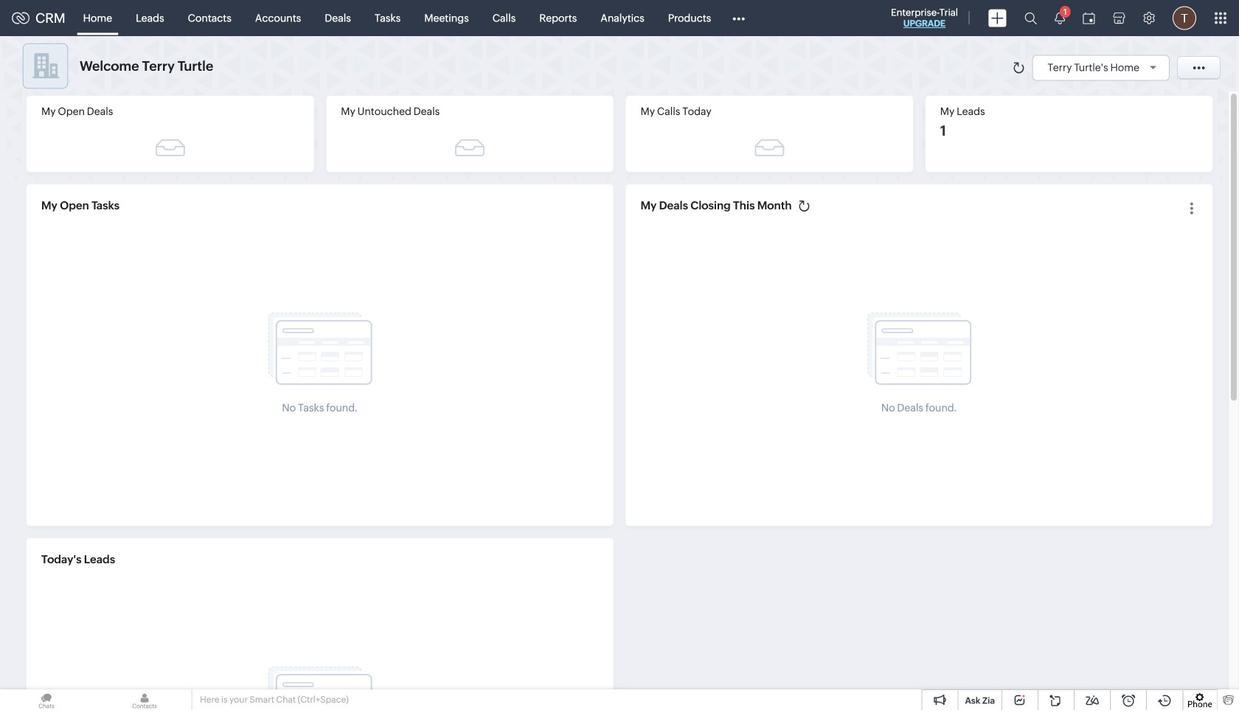 Task type: locate. For each thing, give the bounding box(es) containing it.
logo image
[[12, 12, 30, 24]]

search element
[[1016, 0, 1046, 36]]

create menu element
[[980, 0, 1016, 36]]

Other Modules field
[[723, 6, 755, 30]]

search image
[[1025, 12, 1037, 24]]



Task type: vqa. For each thing, say whether or not it's contained in the screenshot.
State
no



Task type: describe. For each thing, give the bounding box(es) containing it.
profile image
[[1173, 6, 1197, 30]]

chats image
[[0, 690, 93, 711]]

create menu image
[[989, 9, 1007, 27]]

profile element
[[1164, 0, 1206, 36]]

calendar image
[[1083, 12, 1096, 24]]

signals element
[[1046, 0, 1074, 36]]

contacts image
[[98, 690, 191, 711]]



